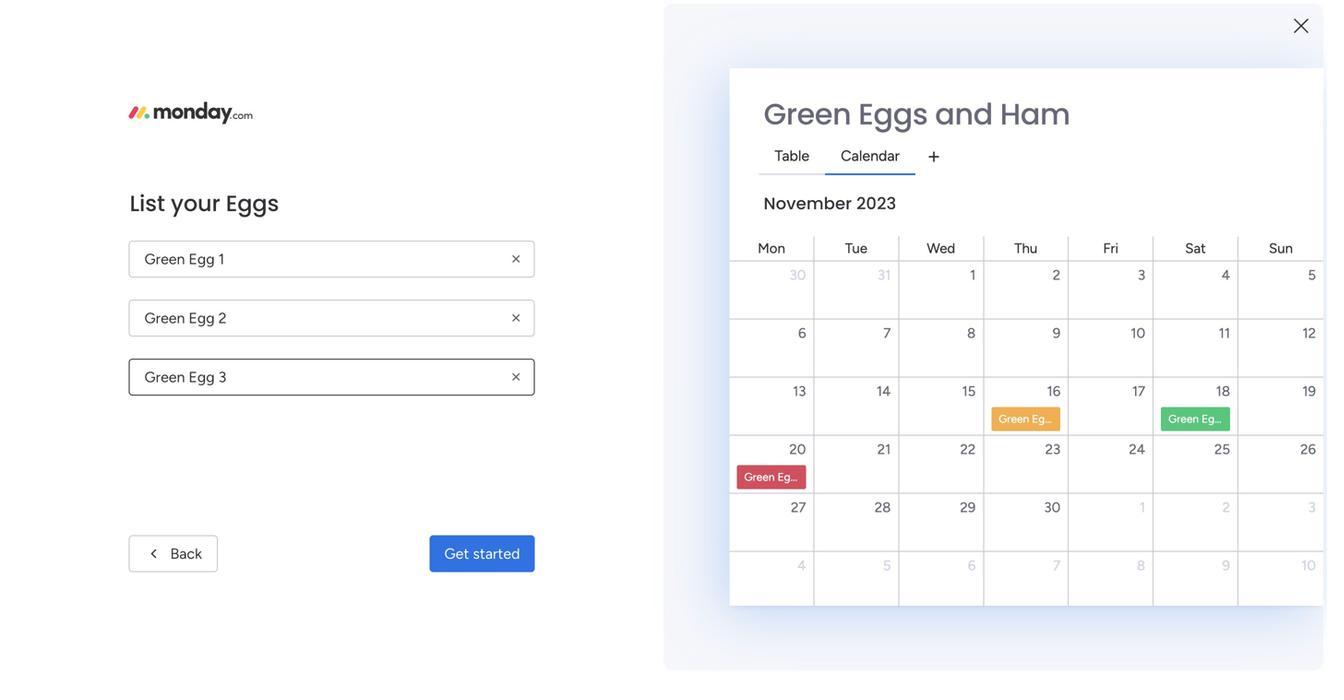 Task type: describe. For each thing, give the bounding box(es) containing it.
notifications image
[[1003, 50, 1022, 68]]

browse workspaces button
[[13, 177, 184, 207]]

green egg 2
[[1169, 413, 1230, 426]]

0 horizontal spatial 9
[[1053, 325, 1061, 342]]

join
[[33, 306, 57, 321]]

request
[[74, 373, 122, 389]]

circle o image for enable
[[1050, 257, 1062, 271]]

help image
[[1211, 50, 1229, 68]]

upload
[[1069, 232, 1113, 249]]

1 horizontal spatial 3
[[1138, 267, 1146, 284]]

sun
[[1269, 240, 1293, 257]]

please confirm your email address: samiamgreeneggsnham27@gmail.com
[[311, 10, 768, 27]]

browse workspaces
[[21, 184, 136, 200]]

back
[[170, 545, 202, 563]]

invite team members (0/1) complete profile
[[1069, 279, 1234, 319]]

app
[[1180, 326, 1206, 343]]

in
[[1173, 580, 1185, 597]]

2 vertical spatial 3
[[1309, 500, 1316, 516]]

0 vertical spatial workspace
[[72, 285, 134, 301]]

november
[[764, 192, 852, 216]]

resend
[[786, 10, 832, 27]]

1 vertical spatial 30
[[1044, 500, 1061, 516]]

1 horizontal spatial 8
[[1137, 558, 1146, 575]]

enable desktop notifications link
[[1050, 254, 1300, 274]]

members
[[1143, 279, 1201, 296]]

list your eggs
[[130, 188, 279, 219]]

28
[[875, 500, 891, 516]]

11
[[1219, 325, 1230, 342]]

change email address link
[[883, 10, 1019, 27]]

26
[[1301, 442, 1316, 458]]

change
[[883, 10, 931, 27]]

and
[[935, 94, 993, 135]]

wed
[[927, 240, 955, 257]]

mon
[[758, 240, 785, 257]]

create
[[166, 306, 203, 321]]

0 vertical spatial 6
[[798, 325, 806, 342]]

add to favorites image
[[522, 374, 541, 393]]

feedback
[[1091, 107, 1148, 124]]

21
[[878, 442, 891, 458]]

invite team members (0/1) link
[[1069, 277, 1300, 298]]

desktop
[[1114, 255, 1166, 272]]

ham
[[1000, 94, 1070, 135]]

green egg 1
[[999, 413, 1059, 426]]

notifications
[[1169, 255, 1250, 272]]

17
[[1132, 384, 1146, 400]]

back button
[[129, 536, 218, 573]]

email for change email address
[[934, 10, 967, 27]]

list
[[130, 188, 165, 219]]

email for resend email
[[835, 10, 868, 27]]

install our mobile app link
[[1050, 324, 1300, 345]]

14
[[877, 384, 891, 400]]

my workspaces
[[311, 540, 430, 560]]

egg for 20
[[778, 471, 797, 484]]

get
[[444, 545, 469, 563]]

is
[[138, 285, 147, 301]]

0 vertical spatial 1
[[970, 267, 976, 284]]

ready-
[[1034, 602, 1077, 620]]

your for list your eggs
[[171, 188, 220, 219]]

green egg 3
[[744, 471, 806, 484]]

explore templates button
[[1034, 633, 1289, 670]]

fri
[[1103, 240, 1119, 257]]

request to join button
[[66, 366, 169, 396]]

tue
[[845, 240, 868, 257]]

give feedback
[[1059, 107, 1148, 124]]

install our mobile app
[[1069, 326, 1206, 343]]

16
[[1047, 384, 1061, 400]]

this workspace is empty. join this workspace to create content.
[[33, 285, 203, 342]]

get started
[[444, 545, 520, 563]]

change email address
[[883, 10, 1019, 27]]

31
[[878, 267, 891, 284]]

green for green eggs and ham
[[764, 94, 851, 135]]

1 horizontal spatial your
[[406, 10, 433, 27]]

explore templates
[[1102, 643, 1221, 660]]

apps image
[[1125, 50, 1144, 68]]

invite
[[1069, 279, 1103, 296]]

Search in workspace field
[[39, 220, 154, 241]]

join
[[140, 373, 162, 389]]

enable desktop notifications
[[1069, 255, 1250, 272]]

1 vertical spatial 3
[[800, 471, 806, 484]]

resend email link
[[786, 10, 868, 27]]

empty.
[[150, 285, 190, 301]]



Task type: vqa. For each thing, say whether or not it's contained in the screenshot.
leftmost See
no



Task type: locate. For each thing, give the bounding box(es) containing it.
0 horizontal spatial 4
[[798, 558, 806, 575]]

complete profile link
[[1069, 301, 1300, 321]]

workspaces up search in workspace field
[[67, 184, 136, 200]]

circle o image left enable
[[1050, 257, 1062, 271]]

search everything image
[[1170, 50, 1189, 68]]

please
[[311, 10, 351, 27]]

0 horizontal spatial eggs
[[226, 188, 279, 219]]

samiamgreeneggsnham27@gmail.com
[[528, 10, 768, 27]]

to down empty.
[[150, 306, 163, 321]]

workspace
[[72, 285, 134, 301], [85, 306, 147, 321]]

circle o image for install
[[1050, 328, 1062, 342]]

1 vertical spatial circle o image
[[1050, 328, 1062, 342]]

egg down "18" in the bottom right of the page
[[1202, 413, 1221, 426]]

sam green image
[[1276, 44, 1305, 74]]

thu
[[1015, 240, 1038, 257]]

27
[[791, 500, 806, 516]]

1 horizontal spatial 5
[[1308, 267, 1316, 284]]

0 vertical spatial eggs
[[858, 94, 928, 135]]

1 vertical spatial 9
[[1223, 558, 1230, 575]]

30 down 23
[[1044, 500, 1061, 516]]

1 horizontal spatial to
[[150, 306, 163, 321]]

1 horizontal spatial egg
[[1032, 413, 1052, 426]]

9
[[1053, 325, 1061, 342], [1223, 558, 1230, 575]]

1 vertical spatial 4
[[798, 558, 806, 575]]

workspace up this
[[72, 285, 134, 301]]

1 horizontal spatial workspaces
[[339, 540, 430, 560]]

egg down 20
[[778, 471, 797, 484]]

19
[[1303, 384, 1316, 400]]

0 vertical spatial your
[[406, 10, 433, 27]]

photo
[[1148, 232, 1185, 249]]

0 vertical spatial 30
[[790, 267, 806, 284]]

None text field
[[129, 300, 535, 337]]

this
[[60, 306, 81, 321]]

workspaces inside button
[[67, 184, 136, 200]]

30 down november
[[790, 267, 806, 284]]

egg down the 16
[[1032, 413, 1052, 426]]

0 vertical spatial 5
[[1308, 267, 1316, 284]]

sat
[[1185, 240, 1206, 257]]

6 up 13
[[798, 325, 806, 342]]

v2 user feedback image
[[1038, 105, 1052, 126]]

templates image image
[[1039, 435, 1283, 563]]

None text field
[[129, 241, 535, 278], [129, 359, 535, 396], [129, 241, 535, 278], [129, 359, 535, 396]]

1 horizontal spatial 10
[[1302, 558, 1316, 575]]

0 horizontal spatial to
[[125, 373, 137, 389]]

1 horizontal spatial 30
[[1044, 500, 1061, 516]]

circle o image inside enable desktop notifications link
[[1050, 257, 1062, 271]]

0 vertical spatial workspaces
[[67, 184, 136, 200]]

0 vertical spatial 2
[[1053, 267, 1061, 284]]

1 vertical spatial 7
[[1053, 558, 1061, 575]]

2 vertical spatial 1
[[1140, 500, 1146, 516]]

to left join
[[125, 373, 137, 389]]

2 circle o image from the top
[[1050, 328, 1062, 342]]

1 right 31
[[970, 267, 976, 284]]

0 horizontal spatial 5
[[883, 558, 891, 575]]

email right 'change'
[[934, 10, 967, 27]]

your right "list"
[[171, 188, 220, 219]]

18
[[1216, 384, 1230, 400]]

2
[[1053, 267, 1061, 284], [1224, 413, 1230, 426], [1223, 500, 1230, 516]]

2 horizontal spatial 1
[[1140, 500, 1146, 516]]

1 vertical spatial 1
[[1054, 413, 1059, 426]]

3
[[1138, 267, 1146, 284], [800, 471, 806, 484], [1309, 500, 1316, 516]]

2 vertical spatial 2
[[1223, 500, 1230, 516]]

your right the confirm
[[406, 10, 433, 27]]

20
[[790, 442, 806, 458]]

7 down 31
[[884, 325, 891, 342]]

started
[[473, 545, 520, 563]]

egg
[[1032, 413, 1052, 426], [1202, 413, 1221, 426], [778, 471, 797, 484]]

workspaces right the my
[[339, 540, 430, 560]]

workspace up content.
[[85, 306, 147, 321]]

green for green egg 1
[[999, 413, 1029, 426]]

24
[[1129, 442, 1146, 458]]

1 vertical spatial templates
[[1155, 643, 1221, 660]]

1 vertical spatial 6
[[968, 558, 976, 575]]

1 vertical spatial 2
[[1224, 413, 1230, 426]]

email left address:
[[437, 10, 470, 27]]

1 vertical spatial 5
[[883, 558, 891, 575]]

2 vertical spatial your
[[1076, 580, 1105, 597]]

1
[[970, 267, 976, 284], [1054, 413, 1059, 426], [1140, 500, 1146, 516]]

5 down 28 at the right of the page
[[883, 558, 891, 575]]

1 horizontal spatial 7
[[1053, 558, 1061, 575]]

0 horizontal spatial 7
[[884, 325, 891, 342]]

made
[[1077, 602, 1114, 620]]

0 vertical spatial 7
[[884, 325, 891, 342]]

2 horizontal spatial egg
[[1202, 413, 1221, 426]]

install
[[1069, 326, 1105, 343]]

0 horizontal spatial 6
[[798, 325, 806, 342]]

0 vertical spatial templates
[[1117, 602, 1184, 620]]

profile
[[1134, 303, 1173, 319]]

request to join
[[74, 373, 162, 389]]

templates right explore
[[1155, 643, 1221, 660]]

12
[[1303, 325, 1316, 342]]

2 horizontal spatial your
[[1076, 580, 1105, 597]]

(0/1)
[[1205, 279, 1234, 296]]

green for green egg 2
[[1169, 413, 1199, 426]]

1 vertical spatial workspace
[[85, 306, 147, 321]]

0 horizontal spatial email
[[437, 10, 470, 27]]

1 vertical spatial workspaces
[[339, 540, 430, 560]]

1 horizontal spatial 6
[[968, 558, 976, 575]]

0 horizontal spatial workspaces
[[67, 184, 136, 200]]

templates inside boost your workflow in minutes with ready-made templates
[[1117, 602, 1184, 620]]

templates inside 'button'
[[1155, 643, 1221, 660]]

give
[[1059, 107, 1087, 124]]

1 horizontal spatial 1
[[1054, 413, 1059, 426]]

boost
[[1034, 580, 1072, 597]]

7
[[884, 325, 891, 342], [1053, 558, 1061, 575]]

get started button
[[430, 536, 535, 573]]

2 horizontal spatial email
[[934, 10, 967, 27]]

to
[[150, 306, 163, 321], [125, 373, 137, 389]]

8 up 15
[[967, 325, 976, 342]]

0 horizontal spatial egg
[[778, 471, 797, 484]]

circle o image inside install our mobile app link
[[1050, 328, 1062, 342]]

minutes
[[1189, 580, 1242, 597]]

8
[[967, 325, 976, 342], [1137, 558, 1146, 575]]

address:
[[473, 10, 525, 27]]

0 vertical spatial 4
[[1222, 267, 1230, 284]]

your inside boost your workflow in minutes with ready-made templates
[[1076, 580, 1105, 597]]

complete
[[1069, 303, 1130, 319]]

enable
[[1069, 255, 1111, 272]]

7 up boost
[[1053, 558, 1061, 575]]

egg for 18
[[1202, 413, 1221, 426]]

0 vertical spatial 8
[[967, 325, 976, 342]]

1 horizontal spatial email
[[835, 10, 868, 27]]

9 up the minutes
[[1223, 558, 1230, 575]]

8 up workflow
[[1137, 558, 1146, 575]]

0 horizontal spatial 10
[[1131, 325, 1146, 342]]

2 email from the left
[[835, 10, 868, 27]]

22
[[960, 442, 976, 458]]

team
[[1107, 279, 1140, 296]]

2 left invite
[[1053, 267, 1061, 284]]

15
[[962, 384, 976, 400]]

workspaces for my workspaces
[[339, 540, 430, 560]]

boost your workflow in minutes with ready-made templates
[[1034, 580, 1274, 620]]

1 down the 16
[[1054, 413, 1059, 426]]

5 up 12
[[1308, 267, 1316, 284]]

logo image
[[129, 102, 253, 124]]

23
[[1045, 442, 1061, 458]]

1 circle o image from the top
[[1050, 257, 1062, 271]]

10
[[1131, 325, 1146, 342], [1302, 558, 1316, 575]]

1 vertical spatial 10
[[1302, 558, 1316, 575]]

egg for 16
[[1032, 413, 1052, 426]]

email right resend
[[835, 10, 868, 27]]

29
[[960, 500, 976, 516]]

your for boost your workflow in minutes with ready-made templates
[[1076, 580, 1105, 597]]

0 horizontal spatial 3
[[800, 471, 806, 484]]

our
[[1109, 326, 1132, 343]]

0 horizontal spatial 30
[[790, 267, 806, 284]]

6
[[798, 325, 806, 342], [968, 558, 976, 575]]

with
[[1245, 580, 1274, 597]]

0 horizontal spatial 1
[[970, 267, 976, 284]]

mobile
[[1135, 326, 1177, 343]]

to inside this workspace is empty. join this workspace to create content.
[[150, 306, 163, 321]]

0 horizontal spatial your
[[171, 188, 220, 219]]

green eggs and ham
[[764, 94, 1070, 135]]

eggs
[[858, 94, 928, 135], [226, 188, 279, 219]]

2 down "18" in the bottom right of the page
[[1224, 413, 1230, 426]]

invite members image
[[1085, 50, 1103, 68]]

1 email from the left
[[437, 10, 470, 27]]

30
[[790, 267, 806, 284], [1044, 500, 1061, 516]]

6 down 29
[[968, 558, 976, 575]]

2023
[[856, 192, 897, 216]]

upload your photo
[[1069, 232, 1185, 249]]

2 horizontal spatial 3
[[1309, 500, 1316, 516]]

25
[[1215, 442, 1230, 458]]

workspaces for browse workspaces
[[67, 184, 136, 200]]

0 vertical spatial 9
[[1053, 325, 1061, 342]]

templates
[[1117, 602, 1184, 620], [1155, 643, 1221, 660]]

3 email from the left
[[934, 10, 967, 27]]

explore
[[1102, 643, 1151, 660]]

5
[[1308, 267, 1316, 284], [883, 558, 891, 575]]

1 vertical spatial your
[[171, 188, 220, 219]]

1 horizontal spatial eggs
[[858, 94, 928, 135]]

upload your photo link
[[1069, 230, 1300, 251]]

13
[[793, 384, 806, 400]]

green for green egg 3
[[744, 471, 775, 484]]

1 vertical spatial 8
[[1137, 558, 1146, 575]]

my
[[311, 540, 335, 560]]

workspaces
[[67, 184, 136, 200], [339, 540, 430, 560]]

circle o image
[[1050, 257, 1062, 271], [1050, 328, 1062, 342]]

workflow
[[1109, 580, 1170, 597]]

this
[[45, 285, 69, 301]]

templates down workflow
[[1117, 602, 1184, 620]]

0 vertical spatial circle o image
[[1050, 257, 1062, 271]]

9 left install
[[1053, 325, 1061, 342]]

content.
[[93, 326, 142, 342]]

1 vertical spatial eggs
[[226, 188, 279, 219]]

1 horizontal spatial 9
[[1223, 558, 1230, 575]]

0 vertical spatial 10
[[1131, 325, 1146, 342]]

resend email
[[786, 10, 868, 27]]

1 down "24"
[[1140, 500, 1146, 516]]

circle o image left install
[[1050, 328, 1062, 342]]

address
[[970, 10, 1019, 27]]

0 horizontal spatial 8
[[967, 325, 976, 342]]

1 vertical spatial to
[[125, 373, 137, 389]]

to inside button
[[125, 373, 137, 389]]

0 vertical spatial 3
[[1138, 267, 1146, 284]]

your
[[406, 10, 433, 27], [171, 188, 220, 219], [1076, 580, 1105, 597]]

2 down 25
[[1223, 500, 1230, 516]]

inbox image
[[1044, 50, 1062, 68]]

0 vertical spatial to
[[150, 306, 163, 321]]

4
[[1222, 267, 1230, 284], [798, 558, 806, 575]]

your up made
[[1076, 580, 1105, 597]]

your
[[1116, 232, 1144, 249]]

1 horizontal spatial 4
[[1222, 267, 1230, 284]]



